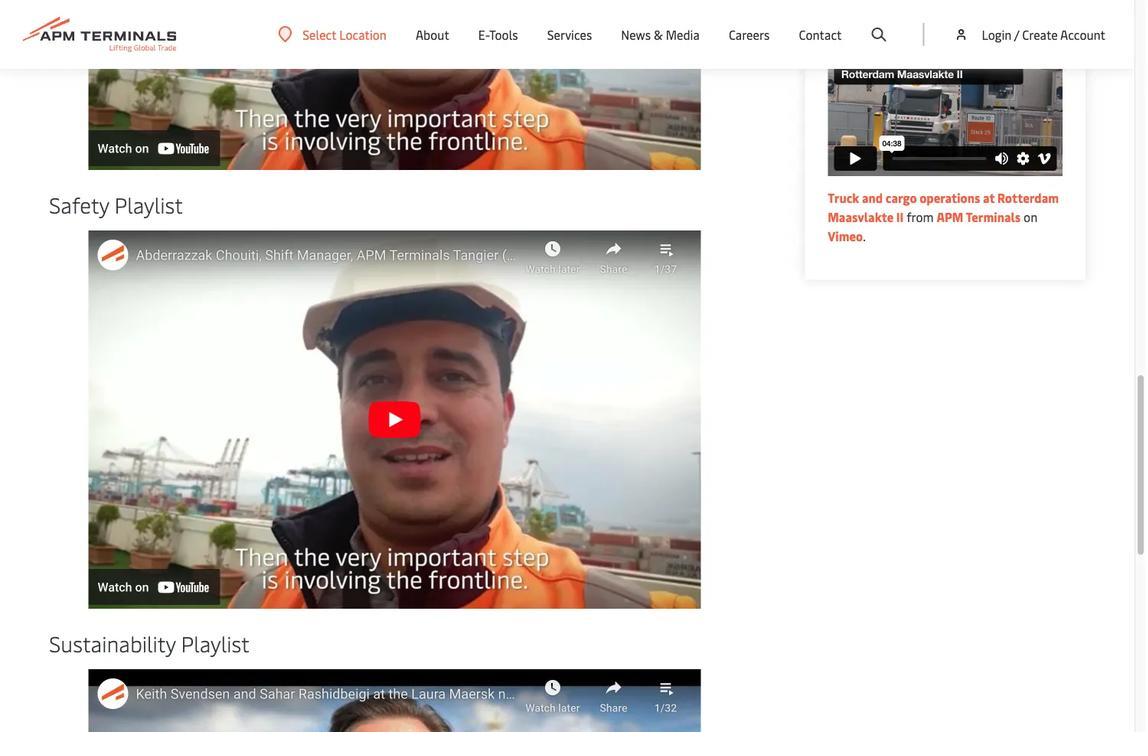 Task type: locate. For each thing, give the bounding box(es) containing it.
1 vertical spatial playlist
[[181, 628, 250, 657]]

1 horizontal spatial on
[[1024, 208, 1038, 225]]

1 vertical spatial vimeo
[[828, 228, 863, 244]]

maasvlakte
[[828, 208, 894, 225]]

terminals
[[966, 208, 1021, 225]]

select location
[[303, 26, 387, 42]]

vimeo
[[845, 15, 880, 31], [828, 228, 863, 244]]

.
[[880, 15, 883, 31], [863, 228, 866, 244]]

vimeo link down maasvlakte
[[828, 228, 863, 244]]

news
[[621, 26, 651, 43]]

on
[[828, 15, 842, 31], [1024, 208, 1038, 225]]

login / create account link
[[954, 0, 1106, 69]]

1 vertical spatial .
[[863, 228, 866, 244]]

/
[[1014, 26, 1020, 42]]

news & media
[[621, 26, 700, 43]]

0 vertical spatial vimeo
[[845, 15, 880, 31]]

0 vertical spatial .
[[880, 15, 883, 31]]

vimeo link right contact
[[845, 15, 880, 31]]

playlist for sustainability playlist
[[181, 628, 250, 657]]

select
[[303, 26, 336, 42]]

playlist
[[115, 190, 183, 219], [181, 628, 250, 657]]

safety
[[49, 190, 109, 219]]

truck and cargo operations at rotterdam maasvlakte ii
[[828, 189, 1059, 225]]

. right contact
[[880, 15, 883, 31]]

0 horizontal spatial on
[[828, 15, 842, 31]]

1 horizontal spatial .
[[880, 15, 883, 31]]

about button
[[416, 0, 449, 69]]

vimeo link
[[845, 15, 880, 31], [828, 228, 863, 244]]

tools
[[489, 26, 518, 43]]

careers button
[[729, 0, 770, 69]]

0 horizontal spatial .
[[863, 228, 866, 244]]

vimeo right contact
[[845, 15, 880, 31]]

login / create account
[[982, 26, 1106, 42]]

at
[[983, 189, 995, 206]]

vimeo down maasvlakte
[[828, 228, 863, 244]]

sustainability playlist
[[49, 628, 250, 657]]

ii
[[897, 208, 904, 225]]

e-
[[479, 26, 489, 43]]

from apm terminals on vimeo .
[[828, 208, 1038, 244]]

rotterdam
[[998, 189, 1059, 206]]

0 vertical spatial playlist
[[115, 190, 183, 219]]

login
[[982, 26, 1012, 42]]

on inside from apm terminals on vimeo .
[[1024, 208, 1038, 225]]

e-tools
[[479, 26, 518, 43]]

contact
[[799, 26, 842, 43]]

news & media button
[[621, 0, 700, 69]]

1 vertical spatial on
[[1024, 208, 1038, 225]]

services button
[[547, 0, 592, 69]]

sustainability
[[49, 628, 176, 657]]

vimeo inside from apm terminals on vimeo .
[[828, 228, 863, 244]]

e-tools button
[[479, 0, 518, 69]]

about
[[416, 26, 449, 43]]

. down maasvlakte
[[863, 228, 866, 244]]



Task type: vqa. For each thing, say whether or not it's contained in the screenshot.
middle Executive
no



Task type: describe. For each thing, give the bounding box(es) containing it.
truck and cargo operations at rotterdam maasvlakte ii link
[[828, 189, 1059, 225]]

safety playlist
[[49, 190, 183, 219]]

create
[[1023, 26, 1058, 42]]

playlist for safety playlist
[[115, 190, 183, 219]]

1 vertical spatial vimeo link
[[828, 228, 863, 244]]

apm terminals link
[[937, 208, 1021, 225]]

cargo
[[886, 189, 917, 206]]

select location button
[[278, 26, 387, 43]]

operations
[[920, 189, 980, 206]]

truck
[[828, 189, 859, 206]]

from
[[907, 208, 934, 225]]

services
[[547, 26, 592, 43]]

0 vertical spatial vimeo link
[[845, 15, 880, 31]]

apm
[[937, 208, 964, 225]]

location
[[339, 26, 387, 42]]

contact button
[[799, 0, 842, 69]]

&
[[654, 26, 663, 43]]

. inside from apm terminals on vimeo .
[[863, 228, 866, 244]]

and
[[862, 189, 883, 206]]

account
[[1061, 26, 1106, 42]]

media
[[666, 26, 700, 43]]

careers
[[729, 26, 770, 43]]

0 vertical spatial on
[[828, 15, 842, 31]]

on vimeo .
[[828, 15, 883, 31]]



